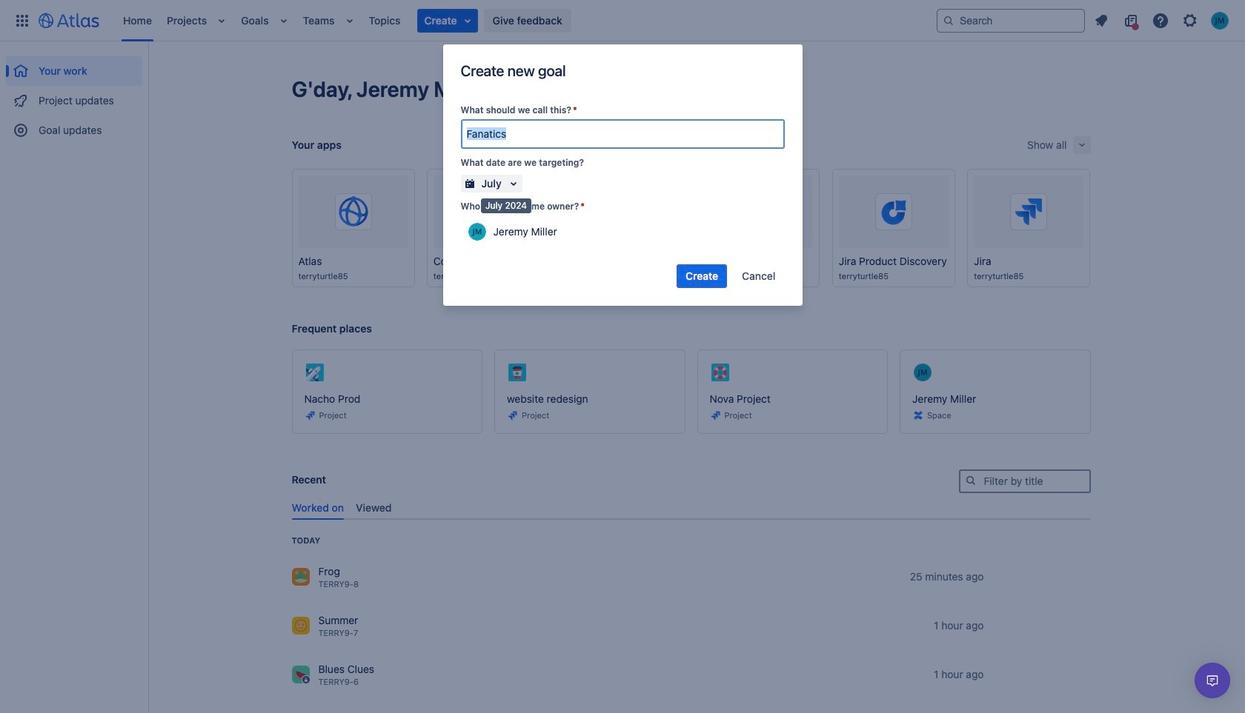 Task type: vqa. For each thing, say whether or not it's contained in the screenshot.
Open Intercom Messenger 'icon'
yes



Task type: locate. For each thing, give the bounding box(es) containing it.
1 townsquare image from the top
[[292, 568, 309, 586]]

jira image
[[304, 410, 316, 422], [507, 410, 519, 422], [710, 410, 722, 422]]

group
[[6, 42, 142, 150]]

0 horizontal spatial jira image
[[304, 410, 316, 422]]

None search field
[[937, 9, 1085, 32]]

3 jira image from the left
[[710, 410, 722, 422]]

tab list
[[286, 497, 1091, 520]]

open intercom messenger image
[[1204, 672, 1221, 690]]

Filter by title field
[[960, 471, 1089, 492]]

2 horizontal spatial jira image
[[710, 410, 722, 422]]

2 jira image from the left
[[507, 410, 519, 422]]

townsquare image
[[292, 568, 309, 586], [292, 617, 309, 635]]

confluence image
[[912, 410, 924, 422]]

2 townsquare image from the top
[[292, 617, 309, 635]]

heading
[[292, 535, 320, 547]]

1 jira image from the left
[[304, 410, 316, 422]]

1 horizontal spatial jira image
[[507, 410, 519, 422]]

1 horizontal spatial jira image
[[507, 410, 519, 422]]

list item
[[213, 0, 231, 41], [275, 0, 292, 41], [341, 0, 358, 41], [417, 9, 478, 32]]

list
[[116, 0, 937, 41], [1088, 9, 1236, 32]]

0 horizontal spatial list
[[116, 0, 937, 41]]

banner
[[0, 0, 1245, 42]]

None field
[[462, 121, 783, 147]]

confluence image
[[912, 410, 924, 422]]

tooltip
[[481, 199, 531, 213]]

2 horizontal spatial jira image
[[710, 410, 722, 422]]

jira image
[[304, 410, 316, 422], [507, 410, 519, 422], [710, 410, 722, 422]]

1 vertical spatial townsquare image
[[292, 617, 309, 635]]

0 vertical spatial townsquare image
[[292, 568, 309, 586]]

0 horizontal spatial jira image
[[304, 410, 316, 422]]



Task type: describe. For each thing, give the bounding box(es) containing it.
help image
[[1152, 11, 1170, 29]]

1 jira image from the left
[[304, 410, 316, 422]]

jira image for 3rd jira icon from the right
[[304, 410, 316, 422]]

3 jira image from the left
[[710, 410, 722, 422]]

1 horizontal spatial list
[[1088, 9, 1236, 32]]

2 jira image from the left
[[507, 410, 519, 422]]

expand icon image
[[1076, 139, 1088, 151]]

townsquare image
[[292, 666, 309, 684]]

Search field
[[937, 9, 1085, 32]]

list item inside top element
[[417, 9, 478, 32]]

top element
[[9, 0, 937, 41]]

search image
[[965, 475, 976, 487]]

search image
[[943, 14, 955, 26]]

jira image for first jira icon from right
[[710, 410, 722, 422]]

jira image for second jira icon from the left
[[507, 410, 519, 422]]



